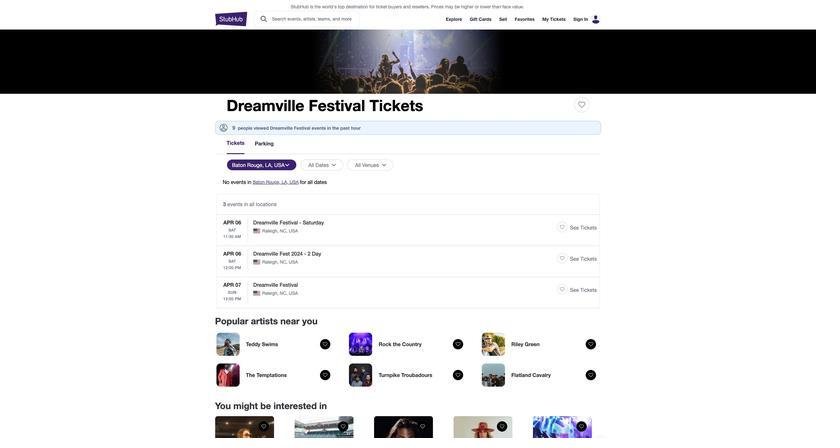 Task type: describe. For each thing, give the bounding box(es) containing it.
and
[[403, 4, 411, 9]]

dreamville up viewed
[[227, 96, 304, 115]]

0 vertical spatial la,
[[265, 162, 273, 168]]

may
[[445, 4, 454, 9]]

us national flag image
[[253, 260, 260, 265]]

lower
[[480, 4, 491, 9]]

stubhub image
[[215, 11, 247, 27]]

the inside 9 people viewed dreamville festival events in the past hour
[[332, 125, 339, 131]]

green
[[525, 342, 540, 348]]

cavalry
[[533, 373, 551, 379]]

might
[[233, 401, 258, 412]]

12:00 for apr 07
[[223, 297, 234, 302]]

baton rouge, la, usa
[[232, 162, 285, 168]]

saturday
[[303, 220, 324, 226]]

in right interested
[[319, 401, 327, 412]]

parking
[[255, 140, 274, 147]]

3 see from the top
[[570, 288, 579, 293]]

rock the country
[[379, 342, 422, 348]]

baton inside no events in baton rouge, la, usa for all dates
[[253, 180, 265, 185]]

turnpike troubadours
[[379, 373, 432, 379]]

apr 07 sun 12:00 pm
[[223, 282, 241, 302]]

rock
[[379, 342, 392, 348]]

events for 3
[[227, 202, 243, 208]]

am
[[235, 235, 241, 239]]

no
[[223, 180, 230, 185]]

sat for dreamville festival - saturday
[[229, 228, 236, 233]]

rouge, inside no events in baton rouge, la, usa for all dates
[[266, 180, 281, 185]]

country
[[402, 342, 422, 348]]

swims
[[262, 342, 278, 348]]

rock the country link
[[348, 332, 468, 358]]

my tickets
[[543, 16, 566, 22]]

you
[[215, 401, 231, 412]]

dreamville inside 9 people viewed dreamville festival events in the past hour
[[270, 125, 293, 131]]

my
[[543, 16, 549, 22]]

sell link
[[499, 16, 507, 22]]

06 for dreamville festival - saturday
[[235, 220, 241, 226]]

apr for dreamville fest 2024 - 2 day
[[223, 251, 234, 257]]

you might be interested in
[[215, 401, 327, 412]]

nc, for -
[[280, 229, 288, 234]]

ticket
[[376, 4, 387, 9]]

all dates
[[309, 162, 329, 168]]

raleigh, nc, usa for -
[[262, 229, 298, 234]]

1 vertical spatial dreamville festival
[[253, 282, 298, 288]]

than
[[492, 4, 501, 9]]

flatland
[[512, 373, 531, 379]]

sign in link
[[574, 16, 588, 22]]

stubhub is the world's top destination for ticket buyers and resellers. prices may be higher or lower than face value.
[[291, 4, 524, 9]]

11:30
[[223, 235, 234, 239]]

9 people viewed dreamville festival events in the past hour
[[232, 125, 361, 131]]

artists
[[251, 316, 278, 327]]

destination
[[346, 4, 368, 9]]

interested
[[274, 401, 317, 412]]

near
[[281, 316, 300, 327]]

the
[[246, 373, 255, 379]]

apr 06 sat 11:30 am
[[223, 220, 241, 239]]

troubadours
[[401, 373, 432, 379]]

2
[[308, 251, 311, 257]]

3 see tickets from the top
[[570, 288, 597, 293]]

in
[[584, 16, 588, 22]]

dreamville festival - saturday
[[253, 220, 324, 226]]

teddy
[[246, 342, 261, 348]]

dreamville for apr 07 sun 12:00 pm
[[253, 282, 278, 288]]

popular
[[215, 316, 248, 327]]

nc, for 2024
[[280, 260, 288, 265]]

9
[[232, 125, 235, 131]]

the temptations
[[246, 373, 287, 379]]

is
[[310, 4, 313, 9]]

raleigh, for dreamville fest 2024 - 2 day
[[262, 260, 279, 265]]

value.
[[512, 4, 524, 9]]

3 nc, from the top
[[280, 291, 288, 296]]

turnpike
[[379, 373, 400, 379]]

teddy swims link
[[215, 332, 336, 358]]

explore
[[446, 16, 462, 22]]

flatland cavalry
[[512, 373, 551, 379]]

sell
[[499, 16, 507, 22]]

dreamville fest 2024 - 2 day
[[253, 251, 321, 257]]

locations
[[256, 202, 277, 208]]

2024
[[291, 251, 303, 257]]

0 vertical spatial for
[[369, 4, 375, 9]]

cards
[[479, 16, 492, 22]]

face
[[503, 4, 511, 9]]

raleigh, for dreamville festival - saturday
[[262, 229, 279, 234]]

venues
[[362, 162, 379, 168]]

all venues
[[355, 162, 379, 168]]

dates
[[316, 162, 329, 168]]

2 vertical spatial the
[[393, 342, 401, 348]]

see tickets for saturday
[[570, 225, 597, 231]]

Search events, artists, teams, and more field
[[271, 15, 354, 23]]

hour
[[351, 125, 361, 131]]

0 vertical spatial be
[[455, 4, 460, 9]]

0 vertical spatial the
[[315, 4, 321, 9]]

3
[[223, 201, 226, 208]]

favorites
[[515, 16, 535, 22]]

riley green
[[512, 342, 540, 348]]

higher
[[461, 4, 474, 9]]



Task type: vqa. For each thing, say whether or not it's contained in the screenshot.
Daisy
no



Task type: locate. For each thing, give the bounding box(es) containing it.
dreamville
[[227, 96, 304, 115], [270, 125, 293, 131], [253, 220, 278, 226], [253, 251, 278, 257], [253, 282, 278, 288]]

0 vertical spatial apr
[[223, 220, 234, 226]]

raleigh, right us national flag icon at the bottom of the page
[[262, 260, 279, 265]]

prices
[[431, 4, 444, 9]]

1 vertical spatial sat
[[229, 259, 236, 264]]

dates
[[314, 180, 327, 185]]

0 vertical spatial sat
[[229, 228, 236, 233]]

us national flag image for dreamville festival - saturday
[[253, 229, 260, 234]]

teddy swims
[[246, 342, 278, 348]]

- left 2
[[304, 251, 306, 257]]

see for saturday
[[570, 225, 579, 231]]

1 vertical spatial us national flag image
[[253, 291, 260, 296]]

1 vertical spatial for
[[300, 180, 306, 185]]

0 vertical spatial 06
[[235, 220, 241, 226]]

1 us national flag image from the top
[[253, 229, 260, 234]]

1 vertical spatial baton rouge, la, usa button
[[253, 179, 299, 186]]

0 vertical spatial rouge,
[[247, 162, 264, 168]]

1 raleigh, from the top
[[262, 229, 279, 234]]

apr up "sun"
[[223, 282, 234, 288]]

0 vertical spatial all
[[308, 180, 313, 185]]

day
[[312, 251, 321, 257]]

in down baton rouge, la, usa at left top
[[248, 180, 252, 185]]

1 see from the top
[[570, 225, 579, 231]]

la, inside no events in baton rouge, la, usa for all dates
[[282, 180, 288, 185]]

1 horizontal spatial all
[[308, 180, 313, 185]]

nc, down dreamville festival - saturday at the bottom of page
[[280, 229, 288, 234]]

events inside 3 events in all locations
[[227, 202, 243, 208]]

0 vertical spatial nc,
[[280, 229, 288, 234]]

1 vertical spatial nc,
[[280, 260, 288, 265]]

dreamville for apr 06 sat 12:00 pm
[[253, 251, 278, 257]]

sun
[[228, 291, 237, 295]]

sat up "11:30"
[[229, 228, 236, 233]]

apr for dreamville festival - saturday
[[223, 220, 234, 226]]

raleigh,
[[262, 229, 279, 234], [262, 260, 279, 265], [262, 291, 279, 296]]

apr inside the apr 07 sun 12:00 pm
[[223, 282, 234, 288]]

1 vertical spatial see
[[570, 256, 579, 262]]

2 vertical spatial events
[[227, 202, 243, 208]]

06 up am
[[235, 220, 241, 226]]

baton rouge, la, usa button
[[227, 160, 297, 171], [253, 179, 299, 186]]

2 raleigh, nc, usa from the top
[[262, 260, 298, 265]]

0 horizontal spatial for
[[300, 180, 306, 185]]

all left venues in the left of the page
[[355, 162, 361, 168]]

07
[[235, 282, 241, 288]]

1 vertical spatial la,
[[282, 180, 288, 185]]

rouge, down the parking
[[247, 162, 264, 168]]

rouge, down baton rouge, la, usa at left top
[[266, 180, 281, 185]]

1 all from the left
[[309, 162, 314, 168]]

pm for 06
[[235, 266, 241, 271]]

12:00 down "sun"
[[223, 297, 234, 302]]

temptations
[[257, 373, 287, 379]]

apr up "11:30"
[[223, 220, 234, 226]]

1 vertical spatial rouge,
[[266, 180, 281, 185]]

0 vertical spatial raleigh,
[[262, 229, 279, 234]]

1 vertical spatial raleigh,
[[262, 260, 279, 265]]

2 nc, from the top
[[280, 260, 288, 265]]

us national flag image right "sun"
[[253, 291, 260, 296]]

0 vertical spatial events
[[312, 125, 326, 131]]

baton rouge, la, usa button up the locations
[[253, 179, 299, 186]]

0 vertical spatial pm
[[235, 266, 241, 271]]

dreamville right viewed
[[270, 125, 293, 131]]

0 vertical spatial raleigh, nc, usa
[[262, 229, 298, 234]]

2 see from the top
[[570, 256, 579, 262]]

1 horizontal spatial -
[[304, 251, 306, 257]]

0 horizontal spatial the
[[315, 4, 321, 9]]

all left the dates in the left top of the page
[[309, 162, 314, 168]]

2 horizontal spatial the
[[393, 342, 401, 348]]

nc, down fest
[[280, 260, 288, 265]]

all
[[309, 162, 314, 168], [355, 162, 361, 168]]

06 inside apr 06 sat 11:30 am
[[235, 220, 241, 226]]

12:00 inside 'apr 06 sat 12:00 pm'
[[223, 266, 234, 271]]

0 horizontal spatial all
[[249, 202, 255, 208]]

2 06 from the top
[[235, 251, 241, 257]]

12:00 for apr 06
[[223, 266, 234, 271]]

dreamville for apr 06 sat 11:30 am
[[253, 220, 278, 226]]

0 horizontal spatial baton
[[232, 162, 246, 168]]

events inside 9 people viewed dreamville festival events in the past hour
[[312, 125, 326, 131]]

0 horizontal spatial all
[[309, 162, 314, 168]]

apr inside apr 06 sat 11:30 am
[[223, 220, 234, 226]]

1 vertical spatial raleigh, nc, usa
[[262, 260, 298, 265]]

1 horizontal spatial rouge,
[[266, 180, 281, 185]]

viewed
[[254, 125, 269, 131]]

dreamville down us national flag icon at the bottom of the page
[[253, 282, 278, 288]]

0 vertical spatial see tickets
[[570, 225, 597, 231]]

2 vertical spatial see tickets
[[570, 288, 597, 293]]

you
[[302, 316, 318, 327]]

2 vertical spatial see
[[570, 288, 579, 293]]

06
[[235, 220, 241, 226], [235, 251, 241, 257]]

past
[[340, 125, 350, 131]]

all left dates
[[308, 180, 313, 185]]

0 vertical spatial baton rouge, la, usa button
[[227, 160, 297, 171]]

pm up 07
[[235, 266, 241, 271]]

or
[[475, 4, 479, 9]]

in left the locations
[[244, 202, 248, 208]]

sat up 07
[[229, 259, 236, 264]]

baton rouge, la, usa button up no events in baton rouge, la, usa for all dates
[[227, 160, 297, 171]]

1 vertical spatial see tickets
[[570, 256, 597, 262]]

raleigh, nc, usa up near
[[262, 291, 298, 296]]

apr down "11:30"
[[223, 251, 234, 257]]

gift cards
[[470, 16, 492, 22]]

see tickets for -
[[570, 256, 597, 262]]

1 see tickets from the top
[[570, 225, 597, 231]]

no events in baton rouge, la, usa for all dates
[[223, 180, 327, 185]]

1 vertical spatial 12:00
[[223, 297, 234, 302]]

baton inside button
[[232, 162, 246, 168]]

favorites link
[[515, 16, 535, 22]]

all inside button
[[355, 162, 361, 168]]

usa down 2024
[[289, 260, 298, 265]]

in inside 3 events in all locations
[[244, 202, 248, 208]]

12:00 up the apr 07 sun 12:00 pm
[[223, 266, 234, 271]]

0 vertical spatial us national flag image
[[253, 229, 260, 234]]

0 vertical spatial -
[[299, 220, 301, 226]]

pm inside 'apr 06 sat 12:00 pm'
[[235, 266, 241, 271]]

events right 3
[[227, 202, 243, 208]]

1 vertical spatial events
[[231, 180, 246, 185]]

1 vertical spatial 06
[[235, 251, 241, 257]]

sat
[[229, 228, 236, 233], [229, 259, 236, 264]]

0 vertical spatial baton
[[232, 162, 246, 168]]

raleigh, nc, usa down fest
[[262, 260, 298, 265]]

0 vertical spatial dreamville festival
[[227, 96, 365, 115]]

2 raleigh, from the top
[[262, 260, 279, 265]]

3 raleigh, nc, usa from the top
[[262, 291, 298, 296]]

raleigh, nc, usa for 2024
[[262, 260, 298, 265]]

apr for dreamville festival
[[223, 282, 234, 288]]

2 us national flag image from the top
[[253, 291, 260, 296]]

1 horizontal spatial baton
[[253, 180, 265, 185]]

2 12:00 from the top
[[223, 297, 234, 302]]

us national flag image
[[253, 229, 260, 234], [253, 291, 260, 296]]

3 events in all locations
[[223, 201, 277, 208]]

2 apr from the top
[[223, 251, 234, 257]]

all for all venues
[[355, 162, 361, 168]]

0 vertical spatial see
[[570, 225, 579, 231]]

raleigh, up popular artists near you
[[262, 291, 279, 296]]

06 for dreamville fest 2024 - 2 day
[[235, 251, 241, 257]]

12:00 inside the apr 07 sun 12:00 pm
[[223, 297, 234, 302]]

for left ticket
[[369, 4, 375, 9]]

gift
[[470, 16, 478, 22]]

1 vertical spatial apr
[[223, 251, 234, 257]]

pm
[[235, 266, 241, 271], [235, 297, 241, 302]]

2 pm from the top
[[235, 297, 241, 302]]

us national flag image right apr 06 sat 11:30 am
[[253, 229, 260, 234]]

1 horizontal spatial la,
[[282, 180, 288, 185]]

usa inside button
[[274, 162, 285, 168]]

festival
[[309, 96, 365, 115], [294, 125, 311, 131], [280, 220, 298, 226], [280, 282, 298, 288]]

be right might
[[260, 401, 271, 412]]

0 horizontal spatial -
[[299, 220, 301, 226]]

usa for dreamville festival
[[289, 291, 298, 296]]

2 vertical spatial nc,
[[280, 291, 288, 296]]

nc, up near
[[280, 291, 288, 296]]

buyers
[[388, 4, 402, 9]]

dreamville festival up 9 people viewed dreamville festival events in the past hour
[[227, 96, 365, 115]]

riley green link
[[481, 332, 601, 358]]

be
[[455, 4, 460, 9], [260, 401, 271, 412]]

1 vertical spatial be
[[260, 401, 271, 412]]

0 vertical spatial 12:00
[[223, 266, 234, 271]]

sat inside apr 06 sat 11:30 am
[[229, 228, 236, 233]]

2 see tickets from the top
[[570, 256, 597, 262]]

usa for dreamville festival - saturday
[[289, 229, 298, 234]]

sat inside 'apr 06 sat 12:00 pm'
[[229, 259, 236, 264]]

2 all from the left
[[355, 162, 361, 168]]

2 vertical spatial apr
[[223, 282, 234, 288]]

resellers.
[[412, 4, 430, 9]]

06 inside 'apr 06 sat 12:00 pm'
[[235, 251, 241, 257]]

in
[[327, 125, 331, 131], [248, 180, 252, 185], [244, 202, 248, 208], [319, 401, 327, 412]]

1 horizontal spatial be
[[455, 4, 460, 9]]

sign
[[574, 16, 583, 22]]

06 down am
[[235, 251, 241, 257]]

3 raleigh, from the top
[[262, 291, 279, 296]]

apr inside 'apr 06 sat 12:00 pm'
[[223, 251, 234, 257]]

the right is
[[315, 4, 321, 9]]

tickets
[[550, 16, 566, 22], [370, 96, 423, 115], [227, 140, 245, 146], [581, 225, 597, 231], [581, 256, 597, 262], [581, 288, 597, 293]]

usa inside no events in baton rouge, la, usa for all dates
[[290, 180, 299, 185]]

baton
[[232, 162, 246, 168], [253, 180, 265, 185]]

1 06 from the top
[[235, 220, 241, 226]]

all venues button
[[347, 160, 394, 171]]

- left saturday
[[299, 220, 301, 226]]

events right no
[[231, 180, 246, 185]]

usa down dreamville festival - saturday at the bottom of page
[[289, 229, 298, 234]]

2 sat from the top
[[229, 259, 236, 264]]

1 vertical spatial pm
[[235, 297, 241, 302]]

usa left dates
[[290, 180, 299, 185]]

la, down baton rouge, la, usa at left top
[[282, 180, 288, 185]]

usa up near
[[289, 291, 298, 296]]

1 pm from the top
[[235, 266, 241, 271]]

3 apr from the top
[[223, 282, 234, 288]]

1 vertical spatial the
[[332, 125, 339, 131]]

events for no
[[231, 180, 246, 185]]

in left past
[[327, 125, 331, 131]]

dreamville down the locations
[[253, 220, 278, 226]]

popular artists near you
[[215, 316, 318, 327]]

1 raleigh, nc, usa from the top
[[262, 229, 298, 234]]

my tickets link
[[543, 16, 566, 22]]

fest
[[280, 251, 290, 257]]

events left past
[[312, 125, 326, 131]]

top
[[338, 4, 345, 9]]

1 apr from the top
[[223, 220, 234, 226]]

stubhub
[[291, 4, 309, 9]]

in inside 9 people viewed dreamville festival events in the past hour
[[327, 125, 331, 131]]

sat for dreamville fest 2024 - 2 day
[[229, 259, 236, 264]]

1 sat from the top
[[229, 228, 236, 233]]

0 horizontal spatial be
[[260, 401, 271, 412]]

1 horizontal spatial for
[[369, 4, 375, 9]]

la,
[[265, 162, 273, 168], [282, 180, 288, 185]]

rouge,
[[247, 162, 264, 168], [266, 180, 281, 185]]

pm inside the apr 07 sun 12:00 pm
[[235, 297, 241, 302]]

the left past
[[332, 125, 339, 131]]

be right may
[[455, 4, 460, 9]]

explore link
[[446, 16, 462, 22]]

pm for 07
[[235, 297, 241, 302]]

the right rock
[[393, 342, 401, 348]]

2 vertical spatial raleigh, nc, usa
[[262, 291, 298, 296]]

all inside 3 events in all locations
[[249, 202, 255, 208]]

raleigh, nc, usa down dreamville festival - saturday at the bottom of page
[[262, 229, 298, 234]]

usa
[[274, 162, 285, 168], [290, 180, 299, 185], [289, 229, 298, 234], [289, 260, 298, 265], [289, 291, 298, 296]]

for
[[369, 4, 375, 9], [300, 180, 306, 185]]

people
[[238, 125, 253, 131]]

sign in
[[574, 16, 588, 22]]

1 vertical spatial all
[[249, 202, 255, 208]]

1 horizontal spatial all
[[355, 162, 361, 168]]

la, up no events in baton rouge, la, usa for all dates
[[265, 162, 273, 168]]

1 vertical spatial -
[[304, 251, 306, 257]]

see for -
[[570, 256, 579, 262]]

0 horizontal spatial rouge,
[[247, 162, 264, 168]]

flatland cavalry link
[[481, 363, 601, 389]]

apr 06 sat 12:00 pm
[[223, 251, 241, 271]]

world's
[[322, 4, 337, 9]]

gift cards link
[[470, 16, 492, 22]]

see tickets
[[570, 225, 597, 231], [570, 256, 597, 262], [570, 288, 597, 293]]

1 horizontal spatial the
[[332, 125, 339, 131]]

turnpike troubadours link
[[348, 363, 468, 389]]

festival inside 9 people viewed dreamville festival events in the past hour
[[294, 125, 311, 131]]

dreamville up us national flag icon at the bottom of the page
[[253, 251, 278, 257]]

the
[[315, 4, 321, 9], [332, 125, 339, 131], [393, 342, 401, 348]]

for left dates
[[300, 180, 306, 185]]

1 12:00 from the top
[[223, 266, 234, 271]]

all left the locations
[[249, 202, 255, 208]]

-
[[299, 220, 301, 226], [304, 251, 306, 257]]

us national flag image for dreamville festival
[[253, 291, 260, 296]]

dreamville festival down us national flag icon at the bottom of the page
[[253, 282, 298, 288]]

2 vertical spatial raleigh,
[[262, 291, 279, 296]]

usa for dreamville fest 2024 - 2 day
[[289, 260, 298, 265]]

riley
[[512, 342, 524, 348]]

1 nc, from the top
[[280, 229, 288, 234]]

raleigh, nc, usa
[[262, 229, 298, 234], [262, 260, 298, 265], [262, 291, 298, 296]]

1 vertical spatial baton
[[253, 180, 265, 185]]

raleigh, for dreamville festival
[[262, 291, 279, 296]]

raleigh, down dreamville festival - saturday at the bottom of page
[[262, 229, 279, 234]]

nc,
[[280, 229, 288, 234], [280, 260, 288, 265], [280, 291, 288, 296]]

pm down "sun"
[[235, 297, 241, 302]]

0 horizontal spatial la,
[[265, 162, 273, 168]]

usa up no events in baton rouge, la, usa for all dates
[[274, 162, 285, 168]]

all for all dates
[[309, 162, 314, 168]]



